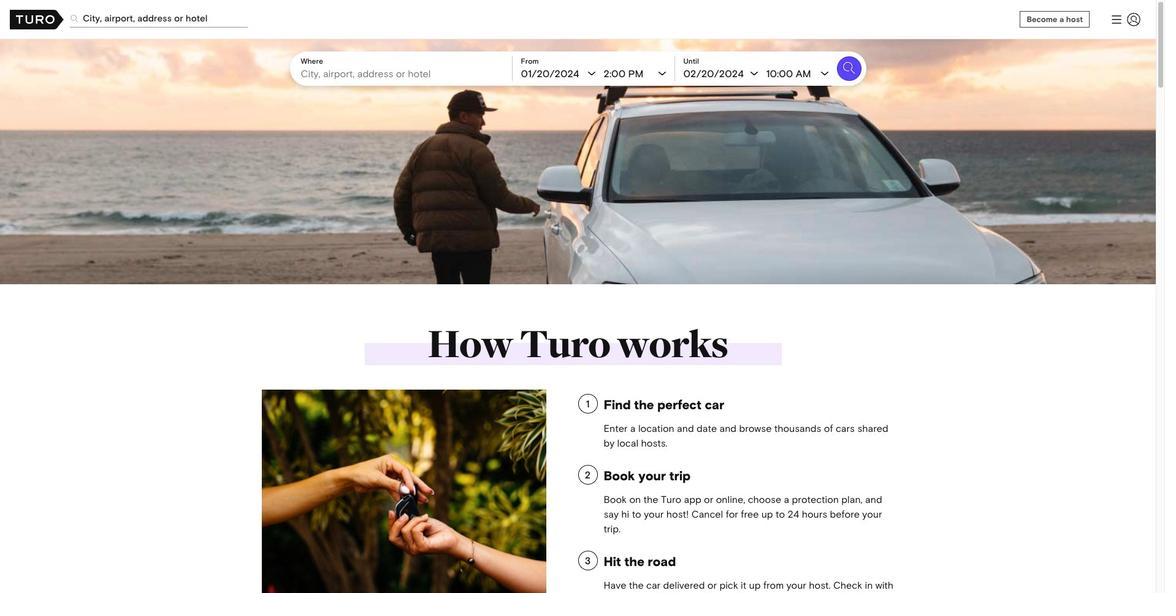 Task type: locate. For each thing, give the bounding box(es) containing it.
turo host handing keys to guest image
[[262, 390, 546, 594]]

0 horizontal spatial city, airport, address or hotel field
[[70, 9, 248, 28]]

turo image
[[10, 10, 64, 29]]

menu element
[[1105, 7, 1146, 32]]

City, airport, address or hotel field
[[70, 9, 248, 28], [301, 66, 506, 81]]

1 vertical spatial city, airport, address or hotel field
[[301, 66, 506, 81]]

None field
[[70, 0, 1013, 37], [301, 66, 506, 81], [70, 0, 1013, 37], [301, 66, 506, 81]]



Task type: describe. For each thing, give the bounding box(es) containing it.
1 horizontal spatial city, airport, address or hotel field
[[301, 66, 506, 81]]

0 vertical spatial city, airport, address or hotel field
[[70, 9, 248, 28]]



